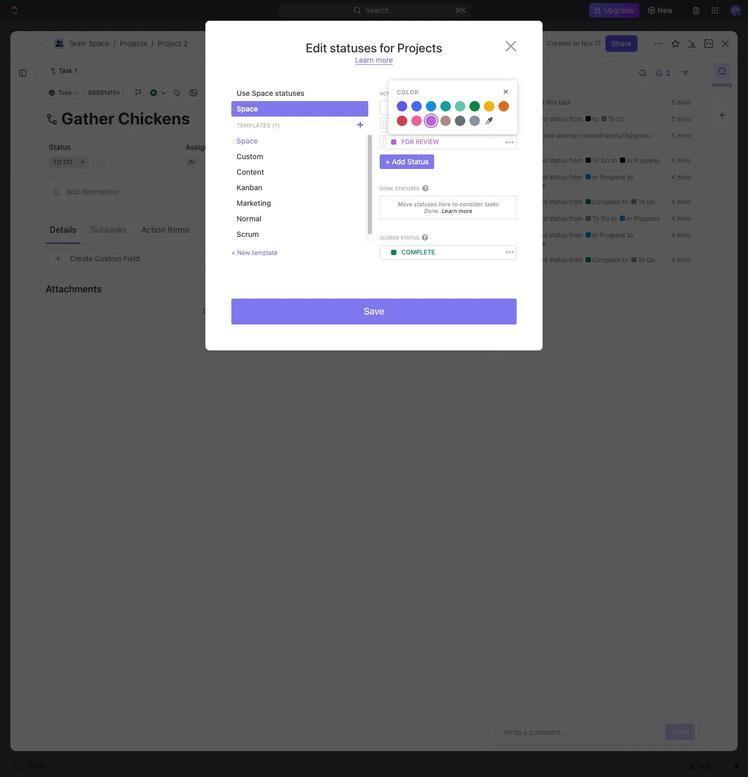 Task type: describe. For each thing, give the bounding box(es) containing it.
scrum
[[237, 230, 259, 239]]

home
[[25, 54, 45, 63]]

project 2 link
[[158, 39, 188, 48]]

1 vertical spatial learn more link
[[440, 208, 472, 215]]

invite
[[27, 761, 45, 770]]

6 4 from the top
[[671, 256, 675, 264]]

use
[[237, 89, 250, 98]]

0 vertical spatial team
[[174, 29, 192, 37]]

1 changed status from from the top
[[520, 115, 584, 123]]

3 changed from the top
[[522, 173, 548, 181]]

space down edit task name text field
[[237, 136, 258, 145]]

send
[[671, 728, 689, 737]]

Search tasks... text field
[[619, 118, 723, 133]]

3 you from the top
[[509, 198, 520, 206]]

on
[[572, 39, 580, 47]]

to inside to complete
[[627, 173, 633, 181]]

field
[[123, 254, 140, 263]]

inbox link
[[4, 68, 150, 85]]

3 4 from the top
[[671, 198, 675, 206]]

board
[[194, 96, 214, 105]]

list
[[233, 96, 245, 105]]

clickbot
[[509, 132, 534, 140]]

edit
[[306, 40, 327, 55]]

gantt
[[352, 96, 371, 105]]

consider
[[460, 201, 483, 207]]

move
[[398, 201, 412, 207]]

learn more
[[440, 208, 472, 215]]

projects inside sidebar navigation
[[31, 219, 59, 228]]

inbox
[[25, 72, 43, 80]]

1 for bottommost 1 button
[[243, 199, 246, 206]]

items
[[168, 225, 189, 234]]

your
[[219, 308, 232, 315]]

17
[[595, 39, 601, 47]]

added
[[536, 132, 554, 140]]

com
[[509, 132, 654, 148]]

use space statuses
[[237, 89, 304, 98]]

1 vertical spatial add task button
[[204, 215, 244, 227]]

add inside edit statuses for projects dialog
[[392, 157, 405, 166]]

4 status from the top
[[549, 198, 567, 206]]

review
[[416, 138, 439, 146]]

automations
[[659, 29, 702, 37]]

add up customize on the right top
[[673, 66, 687, 75]]

space right use on the left top of the page
[[252, 89, 273, 98]]

7 changed from the top
[[522, 256, 548, 264]]

custom inside edit statuses for projects dialog
[[237, 152, 263, 161]]

add description
[[66, 187, 119, 196]]

team space inside sidebar navigation
[[25, 202, 66, 211]]

space inside sidebar navigation
[[45, 202, 66, 211]]

0 vertical spatial 1 button
[[232, 180, 247, 190]]

1 vertical spatial 1 link
[[206, 195, 360, 210]]

2 up use on the left top of the page
[[230, 62, 239, 79]]

0 vertical spatial projects link
[[120, 39, 147, 48]]

7 changed status from from the top
[[520, 256, 584, 264]]

attachments
[[46, 284, 102, 294]]

activity inside task sidebar navigation tab list
[[712, 81, 732, 88]]

2 status from the top
[[549, 157, 567, 164]]

tasks
[[485, 201, 499, 207]]

complete inside to complete
[[517, 182, 546, 189]]

assignees
[[432, 121, 463, 129]]

1 / from the left
[[114, 39, 116, 48]]

add left normal
[[209, 216, 222, 225]]

marketing
[[237, 199, 271, 208]]

0 horizontal spatial task
[[59, 67, 73, 75]]

to do inside edit statuses for projects dialog
[[402, 104, 421, 112]]

table link
[[313, 93, 333, 108]]

4 from from the top
[[569, 198, 583, 206]]

1 horizontal spatial task
[[224, 216, 240, 225]]

space up home link
[[89, 39, 109, 48]]

nov
[[581, 39, 593, 47]]

statuses for edit
[[330, 40, 377, 55]]

attachments button
[[46, 277, 448, 301]]

team space link up home link
[[68, 39, 109, 48]]

projects for for
[[397, 40, 442, 55]]

team space / projects / project 2
[[68, 39, 188, 48]]

kanban
[[237, 183, 262, 192]]

eloisefrancis23@gmail. com
[[509, 132, 654, 148]]

2 horizontal spatial task
[[689, 66, 705, 75]]

5 mins for added watcher:
[[672, 132, 691, 140]]

calendar link
[[263, 93, 296, 108]]

gantt link
[[350, 93, 371, 108]]

description
[[81, 187, 119, 196]]

to inside move statuses here to consider tasks done.
[[452, 201, 458, 207]]

dashboards
[[25, 107, 65, 116]]

in progress inside edit statuses for projects dialog
[[402, 121, 443, 129]]

dashboards link
[[4, 103, 150, 120]]

hide button
[[534, 119, 557, 132]]

7 from from the top
[[569, 256, 583, 264]]

created
[[522, 99, 544, 106]]

subtasks
[[91, 225, 126, 234]]

5 4 from the top
[[671, 231, 675, 239]]

1 5 from the top
[[672, 99, 675, 106]]

customize
[[660, 96, 696, 105]]

do inside edit statuses for projects dialog
[[412, 104, 421, 112]]

automations button
[[654, 25, 708, 41]]

2 left the '+ new template'
[[224, 245, 228, 253]]

2 from from the top
[[569, 157, 583, 164]]

assignees button
[[419, 119, 468, 132]]

8686faf0v button
[[84, 87, 124, 99]]

5 for changed status from
[[672, 115, 675, 123]]

tree inside sidebar navigation
[[4, 181, 150, 321]]

task sidebar content section
[[488, 57, 706, 752]]

you created this task
[[509, 99, 571, 106]]

upgrade link
[[590, 3, 639, 18]]

details button
[[46, 220, 80, 239]]

0 vertical spatial 1 link
[[209, 177, 360, 192]]

1 4 mins from the top
[[671, 157, 691, 164]]

created on nov 17
[[547, 39, 601, 47]]

eloisefrancis23@gmail.
[[583, 132, 654, 140]]

task sidebar navigation tab list
[[711, 63, 734, 123]]

3 from from the top
[[569, 173, 583, 181]]

8686faf0v
[[88, 89, 120, 97]]

1 mins from the top
[[677, 99, 691, 106]]

1 horizontal spatial add task
[[673, 66, 705, 75]]

activity inside task sidebar content section
[[501, 67, 537, 79]]

5 for added watcher:
[[672, 132, 675, 140]]

1 vertical spatial projects link
[[31, 216, 121, 232]]

action items button
[[137, 220, 193, 239]]

template
[[252, 249, 278, 257]]

Edit task name text field
[[46, 108, 448, 128]]

calendar
[[265, 96, 296, 105]]

6 from from the top
[[569, 231, 583, 239]]

action
[[141, 225, 166, 234]]

files
[[234, 308, 246, 315]]

4 changed status from from the top
[[520, 198, 584, 206]]

favorites button
[[4, 148, 40, 161]]

space up project 2
[[194, 29, 215, 37]]

search...
[[366, 6, 395, 15]]

drop
[[203, 308, 217, 315]]

2 / from the left
[[151, 39, 154, 48]]

create custom field
[[70, 254, 140, 263]]



Task type: vqa. For each thing, say whether or not it's contained in the screenshot.
+ NEW TEMPLATE
yes



Task type: locate. For each thing, give the bounding box(es) containing it.
custom inside button
[[95, 254, 121, 263]]

1 horizontal spatial team space, , element
[[164, 29, 172, 37]]

table
[[315, 96, 333, 105]]

0 horizontal spatial /
[[114, 39, 116, 48]]

1 status from the top
[[549, 115, 567, 123]]

team space
[[174, 29, 215, 37], [25, 202, 66, 211]]

tree
[[4, 181, 150, 321]]

done.
[[424, 208, 440, 215]]

0 horizontal spatial new
[[237, 249, 250, 257]]

1 vertical spatial statuses
[[275, 89, 304, 98]]

status inside dialog
[[407, 157, 429, 166]]

2 5 mins from the top
[[672, 115, 691, 123]]

team space, , element up project 2 link
[[164, 29, 172, 37]]

1 horizontal spatial more
[[459, 208, 472, 215]]

0 horizontal spatial here
[[248, 308, 261, 315]]

learn up gantt
[[355, 56, 374, 64]]

share down upgrade
[[623, 29, 643, 37]]

team space up project 2 link
[[174, 29, 215, 37]]

3 changed status from from the top
[[520, 173, 584, 181]]

learn more link down for
[[355, 56, 393, 65]]

1 horizontal spatial learn
[[442, 208, 457, 215]]

edit statuses for projects dialog
[[205, 21, 543, 350]]

1 from from the top
[[569, 115, 583, 123]]

0 horizontal spatial activity
[[501, 67, 537, 79]]

user group image
[[55, 40, 63, 47]]

learn inside edit statuses for projects learn more
[[355, 56, 374, 64]]

4 you from the top
[[509, 215, 520, 223]]

statuses
[[330, 40, 377, 55], [275, 89, 304, 98], [414, 201, 437, 207]]

2 horizontal spatial statuses
[[414, 201, 437, 207]]

1 horizontal spatial /
[[151, 39, 154, 48]]

2 vertical spatial 1
[[243, 199, 246, 206]]

1 horizontal spatial statuses
[[330, 40, 377, 55]]

tree containing team space
[[4, 181, 150, 321]]

share right 17 at the right
[[612, 39, 631, 48]]

task down user group image
[[59, 67, 73, 75]]

1 vertical spatial share
[[612, 39, 631, 48]]

to do
[[402, 104, 421, 112], [606, 115, 625, 123], [591, 157, 611, 164], [636, 198, 655, 206], [591, 215, 611, 223], [192, 245, 212, 253], [636, 256, 655, 264]]

learn more link down consider
[[440, 208, 472, 215]]

4 4 mins from the top
[[671, 215, 691, 223]]

task left task sidebar navigation tab list
[[689, 66, 705, 75]]

1 4 from the top
[[671, 157, 675, 164]]

⌘k
[[455, 6, 466, 15]]

board link
[[191, 93, 214, 108]]

0 vertical spatial share
[[623, 29, 643, 37]]

add
[[673, 66, 687, 75], [392, 157, 405, 166], [66, 187, 79, 196], [209, 216, 222, 225]]

team up project 2 link
[[174, 29, 192, 37]]

1 vertical spatial 1 button
[[233, 198, 248, 208]]

1 horizontal spatial here
[[439, 201, 451, 207]]

0 horizontal spatial status
[[49, 143, 71, 151]]

0 vertical spatial team space, , element
[[164, 29, 172, 37]]

2 you from the top
[[509, 115, 520, 123]]

1 vertical spatial team space
[[25, 202, 66, 211]]

3 mins from the top
[[677, 132, 691, 140]]

4 changed from the top
[[522, 198, 548, 206]]

0 vertical spatial learn more link
[[355, 56, 393, 65]]

1 changed from the top
[[522, 115, 548, 123]]

complete
[[517, 182, 546, 189], [591, 198, 622, 206], [516, 240, 546, 247], [591, 256, 622, 264]]

2 changed status from from the top
[[520, 157, 584, 164]]

0 horizontal spatial statuses
[[275, 89, 304, 98]]

0 vertical spatial add task button
[[667, 63, 711, 79]]

move statuses here to consider tasks done.
[[398, 201, 499, 215]]

watcher:
[[556, 132, 581, 140]]

project
[[158, 39, 181, 48], [180, 62, 227, 79]]

0 horizontal spatial +
[[231, 249, 235, 257]]

this
[[546, 99, 557, 106]]

statuses for move
[[414, 201, 437, 207]]

statuses inside edit statuses for projects learn more
[[330, 40, 377, 55]]

project up 'board'
[[180, 62, 227, 79]]

5 from from the top
[[569, 215, 583, 223]]

2 4 mins from the top
[[671, 173, 691, 181]]

added watcher:
[[534, 132, 583, 140]]

here inside move statuses here to consider tasks done.
[[439, 201, 451, 207]]

5 4 mins from the top
[[671, 231, 691, 239]]

statuses left table link
[[275, 89, 304, 98]]

hide
[[538, 121, 552, 129]]

here
[[439, 201, 451, 207], [248, 308, 261, 315]]

progress inside edit statuses for projects dialog
[[410, 121, 443, 129]]

share button down upgrade
[[617, 25, 649, 42]]

0 vertical spatial add task
[[673, 66, 705, 75]]

learn right done.
[[442, 208, 457, 215]]

5 mins
[[672, 99, 691, 106], [672, 115, 691, 123], [672, 132, 691, 140]]

add task button up scrum
[[204, 215, 244, 227]]

more down consider
[[459, 208, 472, 215]]

0 vertical spatial statuses
[[330, 40, 377, 55]]

home link
[[4, 50, 150, 67]]

1 horizontal spatial +
[[385, 157, 390, 166]]

1 vertical spatial status
[[407, 157, 429, 166]]

0 horizontal spatial add task
[[209, 216, 240, 225]]

subtasks button
[[87, 220, 131, 239]]

7 status from the top
[[549, 256, 567, 264]]

0 vertical spatial custom
[[237, 152, 263, 161]]

spaces
[[8, 168, 30, 176]]

custom
[[237, 152, 263, 161], [95, 254, 121, 263]]

new button
[[643, 2, 679, 19]]

created
[[547, 39, 571, 47]]

add task button
[[667, 63, 711, 79], [204, 215, 244, 227]]

6 status from the top
[[549, 231, 567, 239]]

0 vertical spatial learn
[[355, 56, 374, 64]]

team space, , element inside sidebar navigation
[[9, 201, 20, 212]]

2 vertical spatial statuses
[[414, 201, 437, 207]]

0 vertical spatial 5
[[672, 99, 675, 106]]

custom left field
[[95, 254, 121, 263]]

statuses inside move statuses here to consider tasks done.
[[414, 201, 437, 207]]

team space link up project 2
[[161, 27, 218, 39]]

projects link left project 2 link
[[120, 39, 147, 48]]

for
[[380, 40, 395, 55]]

1 horizontal spatial activity
[[712, 81, 732, 88]]

1 vertical spatial 5
[[672, 115, 675, 123]]

custom up content
[[237, 152, 263, 161]]

0 horizontal spatial add task button
[[204, 215, 244, 227]]

team space, , element
[[164, 29, 172, 37], [9, 201, 20, 212]]

5 mins from the top
[[677, 173, 691, 181]]

1 vertical spatial project
[[180, 62, 227, 79]]

add inside button
[[66, 187, 79, 196]]

progress
[[410, 121, 443, 129], [201, 146, 234, 154], [634, 157, 660, 164], [599, 173, 626, 181], [634, 215, 660, 223], [599, 231, 626, 239]]

0 vertical spatial 5 mins
[[672, 99, 691, 106]]

6 changed status from from the top
[[520, 231, 584, 239]]

1 vertical spatial learn
[[442, 208, 457, 215]]

for
[[402, 138, 414, 146]]

0 vertical spatial activity
[[501, 67, 537, 79]]

0 horizontal spatial custom
[[95, 254, 121, 263]]

details
[[50, 225, 76, 234]]

0 horizontal spatial learn
[[355, 56, 374, 64]]

1 vertical spatial here
[[248, 308, 261, 315]]

team space link
[[161, 27, 218, 39], [68, 39, 109, 48], [25, 198, 148, 215]]

team space up details on the left of the page
[[25, 202, 66, 211]]

1 vertical spatial add task
[[209, 216, 240, 225]]

6 mins from the top
[[677, 198, 691, 206]]

add task button up customize on the right top
[[667, 63, 711, 79]]

color
[[397, 88, 419, 95]]

1 vertical spatial team
[[68, 39, 87, 48]]

team inside sidebar navigation
[[25, 202, 43, 211]]

1 horizontal spatial add task button
[[667, 63, 711, 79]]

task
[[559, 99, 571, 106]]

statuses up done.
[[414, 201, 437, 207]]

2 up content
[[246, 146, 250, 154]]

/ left project 2 link
[[151, 39, 154, 48]]

dropdown menu image
[[391, 140, 396, 145]]

1 horizontal spatial new
[[658, 6, 673, 15]]

project up project 2
[[158, 39, 181, 48]]

projects link up create
[[31, 216, 121, 232]]

statuses left for
[[330, 40, 377, 55]]

sidebar navigation
[[0, 21, 155, 778]]

activity
[[501, 67, 537, 79], [712, 81, 732, 88]]

status down for review
[[407, 157, 429, 166]]

2 horizontal spatial projects
[[397, 40, 442, 55]]

from
[[569, 115, 583, 123], [569, 157, 583, 164], [569, 173, 583, 181], [569, 198, 583, 206], [569, 215, 583, 223], [569, 231, 583, 239], [569, 256, 583, 264]]

1 button down kanban
[[233, 198, 248, 208]]

share button
[[617, 25, 649, 42], [605, 35, 638, 52]]

6 4 mins from the top
[[671, 256, 691, 264]]

1 horizontal spatial custom
[[237, 152, 263, 161]]

3 status from the top
[[549, 173, 567, 181]]

customize button
[[646, 93, 699, 108]]

new inside button
[[658, 6, 673, 15]]

edit statuses for projects learn more
[[306, 40, 442, 64]]

projects for /
[[120, 39, 147, 48]]

1 link down kanban
[[206, 195, 360, 210]]

add down dropdown menu icon on the right of the page
[[392, 157, 405, 166]]

5
[[672, 99, 675, 106], [672, 115, 675, 123], [672, 132, 675, 140]]

to complete
[[516, 173, 633, 189]]

0 vertical spatial +
[[385, 157, 390, 166]]

share button right 17 at the right
[[605, 35, 638, 52]]

0 horizontal spatial team space, , element
[[9, 201, 20, 212]]

2 vertical spatial team
[[25, 202, 43, 211]]

0 vertical spatial new
[[658, 6, 673, 15]]

0 vertical spatial more
[[376, 56, 393, 64]]

5 changed from the top
[[522, 215, 548, 223]]

drop your files here to
[[203, 308, 268, 315]]

team space link down add description
[[25, 198, 148, 215]]

task 1
[[59, 67, 77, 75]]

add left the description
[[66, 187, 79, 196]]

content
[[237, 168, 264, 176]]

9 mins from the top
[[677, 256, 691, 264]]

8 mins from the top
[[677, 231, 691, 239]]

1 horizontal spatial team
[[68, 39, 87, 48]]

1 link up marketing
[[209, 177, 360, 192]]

projects inside edit statuses for projects learn more
[[397, 40, 442, 55]]

2 4 from the top
[[671, 173, 675, 181]]

add task up customize on the right top
[[673, 66, 705, 75]]

1 vertical spatial +
[[231, 249, 235, 257]]

0 vertical spatial project
[[158, 39, 181, 48]]

send button
[[665, 724, 695, 741]]

assigned
[[186, 143, 217, 151]]

2 vertical spatial 5
[[672, 132, 675, 140]]

space
[[194, 29, 215, 37], [89, 39, 109, 48], [252, 89, 273, 98], [237, 104, 258, 113], [237, 136, 258, 145], [45, 202, 66, 211]]

task 1 link
[[46, 65, 81, 77]]

+ new template
[[231, 249, 278, 257]]

0 horizontal spatial team
[[25, 202, 43, 211]]

+ for + add status
[[385, 157, 390, 166]]

5 mins for changed status from
[[672, 115, 691, 123]]

team space, , element down spaces
[[9, 201, 20, 212]]

space up details on the left of the page
[[45, 202, 66, 211]]

1 vertical spatial 1
[[242, 181, 245, 188]]

5 you from the top
[[509, 256, 520, 264]]

to
[[402, 104, 410, 112], [592, 115, 600, 123], [608, 115, 615, 123], [219, 143, 226, 151], [592, 157, 599, 164], [611, 157, 619, 164], [627, 173, 633, 181], [622, 198, 630, 206], [638, 198, 645, 206], [452, 201, 458, 207], [592, 215, 599, 223], [611, 215, 619, 223], [627, 231, 633, 239], [192, 245, 201, 253], [622, 256, 630, 264], [638, 256, 645, 264], [262, 308, 268, 315]]

space down use on the left top of the page
[[237, 104, 258, 113]]

add task
[[673, 66, 705, 75], [209, 216, 240, 225]]

1 horizontal spatial projects
[[120, 39, 147, 48]]

5 status from the top
[[549, 215, 567, 223]]

0 vertical spatial here
[[439, 201, 451, 207]]

2 up project 2
[[183, 39, 188, 48]]

3 5 mins from the top
[[672, 132, 691, 140]]

team up home link
[[68, 39, 87, 48]]

changed status from
[[520, 115, 584, 123], [520, 157, 584, 164], [520, 173, 584, 181], [520, 198, 584, 206], [520, 215, 584, 223], [520, 231, 584, 239], [520, 256, 584, 264]]

complete
[[402, 248, 435, 256]]

1 vertical spatial custom
[[95, 254, 121, 263]]

normal
[[237, 214, 261, 223]]

+ add status
[[385, 157, 429, 166]]

1 button
[[232, 180, 247, 190], [233, 198, 248, 208]]

2 vertical spatial 5 mins
[[672, 132, 691, 140]]

3 4 mins from the top
[[671, 198, 691, 206]]

3 5 from the top
[[672, 132, 675, 140]]

1 vertical spatial 5 mins
[[672, 115, 691, 123]]

do
[[412, 104, 421, 112], [617, 115, 625, 123], [601, 157, 609, 164], [647, 198, 655, 206], [601, 215, 609, 223], [203, 245, 212, 253], [647, 256, 655, 264]]

+
[[385, 157, 390, 166], [231, 249, 235, 257]]

projects link
[[120, 39, 147, 48], [31, 216, 121, 232]]

1 horizontal spatial team space
[[174, 29, 215, 37]]

4 4 from the top
[[671, 215, 675, 223]]

new up "automations"
[[658, 6, 673, 15]]

status right favorites
[[49, 143, 71, 151]]

share
[[623, 29, 643, 37], [612, 39, 631, 48]]

/ up home link
[[114, 39, 116, 48]]

4 mins from the top
[[677, 157, 691, 164]]

1 5 mins from the top
[[672, 99, 691, 106]]

1 horizontal spatial learn more link
[[440, 208, 472, 215]]

here up the learn more
[[439, 201, 451, 207]]

assigned to
[[186, 143, 226, 151]]

7 mins from the top
[[677, 215, 691, 223]]

more inside edit statuses for projects learn more
[[376, 56, 393, 64]]

1 horizontal spatial status
[[407, 157, 429, 166]]

task up scrum
[[224, 216, 240, 225]]

in
[[402, 121, 408, 129], [192, 146, 199, 154], [627, 157, 632, 164], [592, 173, 598, 181], [627, 215, 632, 223], [592, 231, 598, 239]]

0 horizontal spatial learn more link
[[355, 56, 393, 65]]

new down scrum
[[237, 249, 250, 257]]

5 changed status from from the top
[[520, 215, 584, 223]]

add task up scrum
[[209, 216, 240, 225]]

1 for top 1 button
[[242, 181, 245, 188]]

new inside edit statuses for projects dialog
[[237, 249, 250, 257]]

0 horizontal spatial more
[[376, 56, 393, 64]]

here right 'files'
[[248, 308, 261, 315]]

0 horizontal spatial projects
[[31, 219, 59, 228]]

upgrade
[[604, 6, 634, 15]]

task
[[689, 66, 705, 75], [59, 67, 73, 75], [224, 216, 240, 225]]

2 changed from the top
[[522, 157, 548, 164]]

1 button down content
[[232, 180, 247, 190]]

you
[[509, 99, 520, 106], [509, 115, 520, 123], [509, 198, 520, 206], [509, 215, 520, 223], [509, 256, 520, 264]]

2 horizontal spatial team
[[174, 29, 192, 37]]

0 horizontal spatial team space
[[25, 202, 66, 211]]

0 vertical spatial team space
[[174, 29, 215, 37]]

2 mins from the top
[[677, 115, 691, 123]]

project 2
[[180, 62, 242, 79]]

create custom field button
[[46, 249, 448, 269]]

1 vertical spatial new
[[237, 249, 250, 257]]

6 changed from the top
[[522, 231, 548, 239]]

1 vertical spatial activity
[[712, 81, 732, 88]]

team down spaces
[[25, 202, 43, 211]]

create
[[70, 254, 93, 263]]

1 you from the top
[[509, 99, 520, 106]]

favorites
[[8, 150, 36, 158]]

1 vertical spatial more
[[459, 208, 472, 215]]

more down for
[[376, 56, 393, 64]]

action items
[[141, 225, 189, 234]]

color options list
[[395, 99, 511, 128]]

list link
[[231, 93, 245, 108]]

0 vertical spatial status
[[49, 143, 71, 151]]

new
[[658, 6, 673, 15], [237, 249, 250, 257]]

learn more link
[[355, 56, 393, 65], [440, 208, 472, 215]]

0 vertical spatial 1
[[74, 67, 77, 75]]

1 vertical spatial team space, , element
[[9, 201, 20, 212]]

+ for + new template
[[231, 249, 235, 257]]

in inside edit statuses for projects dialog
[[402, 121, 408, 129]]

2 5 from the top
[[672, 115, 675, 123]]



